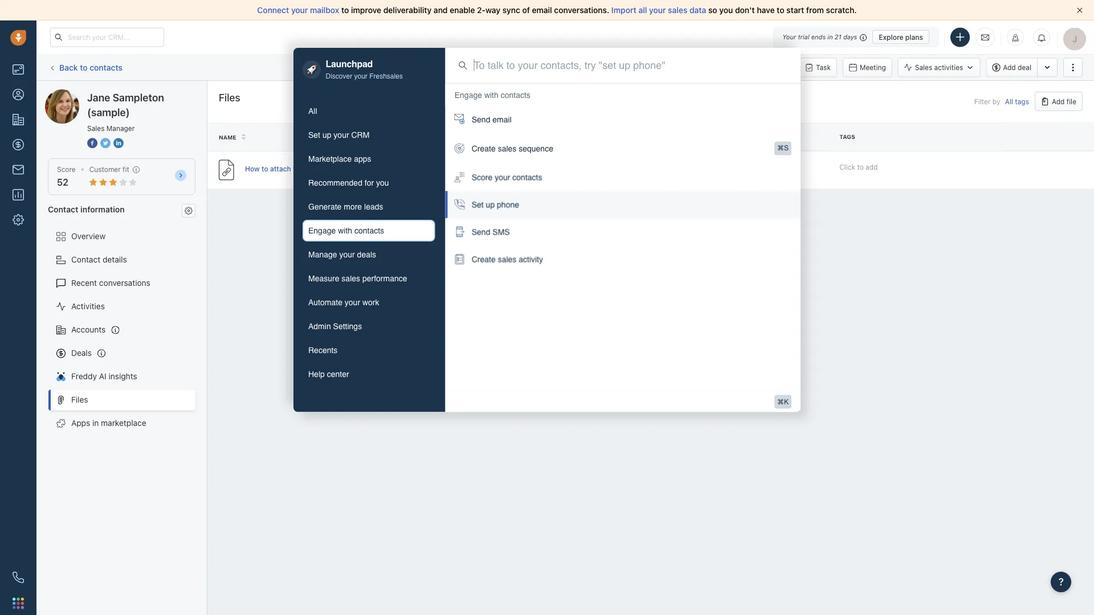Task type: locate. For each thing, give the bounding box(es) containing it.
sales activities button
[[898, 58, 987, 77], [898, 58, 981, 77]]

add
[[1004, 64, 1016, 72], [1052, 97, 1065, 105]]

marketplace apps button
[[303, 148, 435, 170]]

sales up automate your work
[[342, 274, 360, 283]]

engage inside button
[[308, 226, 336, 235]]

0 vertical spatial sales
[[916, 64, 933, 72]]

1 horizontal spatial you
[[720, 5, 733, 15]]

0 vertical spatial add
[[1004, 64, 1016, 72]]

send sms
[[472, 228, 510, 237]]

0 vertical spatial ⌘
[[778, 144, 785, 152]]

you right 'so'
[[720, 5, 733, 15]]

set up send sms on the left top of the page
[[472, 201, 484, 210]]

score for 52
[[57, 166, 76, 174]]

overview
[[71, 232, 106, 241]]

task
[[817, 64, 831, 72]]

create down send sms on the left top of the page
[[472, 255, 496, 264]]

add left file
[[1052, 97, 1065, 105]]

way
[[486, 5, 501, 15]]

your inside launchpad discover your freshsales
[[354, 72, 368, 80]]

sms
[[493, 228, 510, 237]]

send up create sales sequence on the top of the page
[[472, 115, 491, 124]]

set up your crm
[[308, 131, 370, 140]]

21
[[835, 33, 842, 41]]

sales manager
[[87, 124, 135, 132]]

contacts
[[90, 63, 123, 72], [501, 90, 531, 100], [501, 90, 531, 100], [513, 173, 542, 182], [355, 226, 384, 235]]

1 vertical spatial you
[[376, 178, 389, 188]]

1 vertical spatial all
[[308, 107, 317, 116]]

0 vertical spatial send
[[472, 115, 491, 124]]

1 horizontal spatial set
[[472, 201, 484, 210]]

1 horizontal spatial files
[[219, 91, 240, 103]]

⌘ inside press-command-k-to-open-and-close element
[[778, 398, 785, 406]]

up up marketplace
[[323, 131, 332, 140]]

email up create sales sequence on the top of the page
[[493, 115, 512, 124]]

to left the add
[[858, 163, 864, 171]]

0 vertical spatial all
[[1006, 97, 1014, 105]]

you inside button
[[376, 178, 389, 188]]

0 vertical spatial up
[[323, 131, 332, 140]]

52 button
[[57, 177, 68, 188]]

1 vertical spatial create
[[472, 255, 496, 264]]

0 vertical spatial create
[[472, 144, 496, 153]]

sales left activities
[[916, 64, 933, 72]]

score inside list of options list box
[[472, 173, 493, 182]]

don't
[[736, 5, 755, 15]]

1 horizontal spatial in
[[828, 33, 833, 41]]

email
[[532, 5, 552, 15], [493, 115, 512, 124]]

1 vertical spatial set
[[472, 201, 484, 210]]

1 vertical spatial sales
[[87, 124, 105, 132]]

⌘
[[778, 144, 785, 152], [778, 398, 785, 406]]

sales
[[668, 5, 688, 15], [498, 144, 517, 153], [498, 255, 517, 264], [342, 274, 360, 283]]

tab list
[[303, 100, 435, 385]]

from
[[807, 5, 824, 15]]

deliverability
[[384, 5, 432, 15]]

improve
[[351, 5, 381, 15]]

0 vertical spatial in
[[828, 33, 833, 41]]

marketplace
[[308, 155, 352, 164]]

phone element
[[7, 567, 30, 590]]

score up set up phone
[[472, 173, 493, 182]]

1 vertical spatial send
[[472, 228, 491, 237]]

0 vertical spatial email
[[532, 5, 552, 15]]

in left 21
[[828, 33, 833, 41]]

0 vertical spatial contact
[[48, 205, 78, 214]]

twitter circled image
[[100, 137, 111, 149]]

0 vertical spatial set
[[308, 131, 320, 140]]

score your contacts
[[472, 173, 542, 182]]

contact
[[48, 205, 78, 214], [71, 255, 101, 265]]

0 horizontal spatial up
[[323, 131, 332, 140]]

apps
[[71, 419, 90, 428]]

create sales activity
[[472, 255, 543, 264]]

discover
[[326, 72, 352, 80]]

scratch.
[[827, 5, 857, 15]]

engage with contacts heading
[[455, 89, 531, 101], [455, 89, 531, 101]]

1 vertical spatial add
[[1052, 97, 1065, 105]]

score for your
[[472, 173, 493, 182]]

send for send sms
[[472, 228, 491, 237]]

available.
[[544, 63, 574, 71]]

crm
[[351, 131, 370, 140]]

1 ⌘ from the top
[[778, 144, 785, 152]]

0 horizontal spatial in
[[92, 419, 99, 428]]

file
[[1067, 97, 1077, 105]]

1 vertical spatial contact
[[71, 255, 101, 265]]

freshworks switcher image
[[13, 598, 24, 610]]

up inside list of options list box
[[486, 201, 495, 210]]

conversations.
[[554, 5, 610, 15]]

engage with contacts heading inside list of options list box
[[455, 89, 531, 101]]

jane
[[87, 91, 110, 103]]

work
[[363, 298, 379, 307]]

0 vertical spatial click
[[576, 63, 592, 71]]

0 horizontal spatial files
[[71, 395, 88, 405]]

tab list containing all
[[303, 100, 435, 385]]

contact for contact details
[[71, 255, 101, 265]]

1 vertical spatial email
[[493, 115, 512, 124]]

your
[[291, 5, 308, 15], [649, 5, 666, 15], [354, 72, 368, 80], [334, 131, 349, 140], [495, 173, 511, 182], [340, 250, 355, 259], [345, 298, 360, 307]]

add for add deal
[[1004, 64, 1016, 72]]

sales for sequence
[[498, 144, 517, 153]]

all up set up your crm
[[308, 107, 317, 116]]

click
[[576, 63, 592, 71], [840, 163, 856, 171]]

1 horizontal spatial score
[[472, 173, 493, 182]]

your up the phone
[[495, 173, 511, 182]]

0 horizontal spatial all
[[308, 107, 317, 116]]

1 create from the top
[[472, 144, 496, 153]]

2 send from the top
[[472, 228, 491, 237]]

up for phone
[[486, 201, 495, 210]]

sequence
[[519, 144, 554, 153]]

you right for
[[376, 178, 389, 188]]

1 send from the top
[[472, 115, 491, 124]]

name
[[219, 134, 236, 140]]

engage with contacts inside list of options list box
[[455, 90, 531, 100]]

To talk to your contacts, try "set up phone" field
[[474, 58, 787, 73]]

email image
[[982, 33, 990, 42]]

1 vertical spatial in
[[92, 419, 99, 428]]

set up your crm button
[[303, 124, 435, 146]]

0 horizontal spatial set
[[308, 131, 320, 140]]

with inside button
[[338, 226, 352, 235]]

⌘ inside list of options list box
[[778, 144, 785, 152]]

added
[[751, 134, 772, 140]]

list of options list box
[[446, 84, 801, 274]]

set up marketplace
[[308, 131, 320, 140]]

engage inside heading
[[455, 90, 482, 100]]

sales activities
[[916, 64, 964, 72]]

sales for performance
[[342, 274, 360, 283]]

admin settings
[[308, 322, 362, 331]]

1 horizontal spatial add
[[1052, 97, 1065, 105]]

your inside button
[[345, 298, 360, 307]]

files up apps on the left bottom
[[71, 395, 88, 405]]

1 horizontal spatial all
[[1006, 97, 1014, 105]]

click right available.
[[576, 63, 592, 71]]

0 horizontal spatial score
[[57, 166, 76, 174]]

back to contacts link
[[48, 59, 123, 77]]

your left work
[[345, 298, 360, 307]]

0 horizontal spatial add
[[1004, 64, 1016, 72]]

email right of
[[532, 5, 552, 15]]

sales up "facebook circled" icon
[[87, 124, 105, 132]]

apps
[[354, 155, 371, 164]]

phone image
[[13, 572, 24, 584]]

to right files
[[309, 165, 316, 173]]

measure sales performance button
[[303, 268, 435, 290]]

1 vertical spatial ⌘
[[778, 398, 785, 406]]

sales inside button
[[342, 274, 360, 283]]

contact up recent
[[71, 255, 101, 265]]

your down launchpad
[[354, 72, 368, 80]]

marketplace apps
[[308, 155, 371, 164]]

click to add
[[840, 163, 878, 171]]

2 create from the top
[[472, 255, 496, 264]]

score
[[57, 166, 76, 174], [472, 173, 493, 182]]

attach
[[270, 165, 291, 173]]

admin
[[308, 322, 331, 331]]

enable
[[450, 5, 475, 15]]

how to attach files to contacts?
[[245, 165, 350, 173]]

0 horizontal spatial sales
[[87, 124, 105, 132]]

set for set up your crm
[[308, 131, 320, 140]]

in right apps on the left bottom
[[92, 419, 99, 428]]

1 horizontal spatial sales
[[916, 64, 933, 72]]

all right by
[[1006, 97, 1014, 105]]

set for set up phone
[[472, 201, 484, 210]]

0 horizontal spatial email
[[493, 115, 512, 124]]

click left the add
[[840, 163, 856, 171]]

connect
[[257, 5, 289, 15]]

up left the phone
[[486, 201, 495, 210]]

mng settings image
[[185, 207, 193, 215]]

for
[[365, 178, 374, 188]]

files up name
[[219, 91, 240, 103]]

set inside button
[[308, 131, 320, 140]]

contact down 52
[[48, 205, 78, 214]]

generate
[[308, 202, 342, 212]]

1 horizontal spatial up
[[486, 201, 495, 210]]

2 ⌘ from the top
[[778, 398, 785, 406]]

sales up john smith
[[498, 144, 517, 153]]

create up john
[[472, 144, 496, 153]]

information
[[80, 205, 125, 214]]

0 horizontal spatial you
[[376, 178, 389, 188]]

1 vertical spatial click
[[840, 163, 856, 171]]

have
[[757, 5, 775, 15]]

ai
[[99, 372, 106, 381]]

to right mailbox
[[342, 5, 349, 15]]

sales left activity at left top
[[498, 255, 517, 264]]

send
[[472, 115, 491, 124], [472, 228, 491, 237]]

engage with contacts
[[455, 90, 531, 100], [455, 90, 531, 100], [308, 226, 384, 235]]

linkedin circled image
[[113, 137, 124, 149]]

up
[[323, 131, 332, 140], [486, 201, 495, 210]]

add deal button
[[987, 58, 1038, 77]]

fit
[[123, 166, 129, 174]]

add left "deal"
[[1004, 64, 1016, 72]]

1 horizontal spatial email
[[532, 5, 552, 15]]

send left the sms
[[472, 228, 491, 237]]

explore plans link
[[873, 30, 930, 44]]

to right how
[[262, 165, 268, 173]]

send for send email
[[472, 115, 491, 124]]

up inside button
[[323, 131, 332, 140]]

set inside list of options list box
[[472, 201, 484, 210]]

0 vertical spatial files
[[219, 91, 240, 103]]

close image
[[1078, 7, 1083, 13]]

1 vertical spatial up
[[486, 201, 495, 210]]

generate more leads button
[[303, 196, 435, 218]]

deal
[[1018, 64, 1032, 72]]

automate your work
[[308, 298, 379, 307]]

explore
[[879, 33, 904, 41]]

score up 52
[[57, 166, 76, 174]]



Task type: describe. For each thing, give the bounding box(es) containing it.
activities
[[935, 64, 964, 72]]

freshsales
[[370, 72, 403, 80]]

updates available. click to refresh.
[[515, 63, 627, 71]]

accounts
[[71, 325, 106, 335]]

insights
[[109, 372, 137, 381]]

create sales sequence
[[472, 144, 554, 153]]

sales for sales activities
[[916, 64, 933, 72]]

your left mailbox
[[291, 5, 308, 15]]

facebook circled image
[[87, 137, 97, 149]]

all button
[[303, 100, 435, 122]]

recents button
[[303, 340, 435, 361]]

0 vertical spatial you
[[720, 5, 733, 15]]

1 vertical spatial files
[[71, 395, 88, 405]]

explore plans
[[879, 33, 924, 41]]

jane sampleton (sample)
[[87, 91, 164, 118]]

deals
[[71, 349, 92, 358]]

k
[[785, 398, 789, 406]]

updates
[[515, 63, 542, 71]]

help center
[[308, 370, 349, 379]]

generate more leads
[[308, 202, 383, 212]]

your right all on the right of page
[[649, 5, 666, 15]]

automate your work button
[[303, 292, 435, 314]]

leads
[[364, 202, 383, 212]]

set up phone
[[472, 201, 519, 210]]

activities
[[71, 302, 105, 311]]

manage
[[308, 250, 337, 259]]

add file
[[1052, 97, 1077, 105]]

meeting
[[860, 64, 886, 72]]

add for add file
[[1052, 97, 1065, 105]]

freddy
[[71, 372, 97, 381]]

sales for activity
[[498, 255, 517, 264]]

ends
[[812, 33, 826, 41]]

tags
[[1016, 97, 1030, 105]]

sales left data
[[668, 5, 688, 15]]

contacts inside button
[[355, 226, 384, 235]]

connect your mailbox link
[[257, 5, 342, 15]]

of
[[523, 5, 530, 15]]

conversations
[[99, 279, 150, 288]]

⌘ for k
[[778, 398, 785, 406]]

press-command-k-to-open-and-close element
[[775, 396, 792, 409]]

score 52
[[57, 166, 76, 188]]

your inside list of options list box
[[495, 173, 511, 182]]

⌘ k
[[778, 398, 789, 406]]

Search your CRM... text field
[[50, 28, 164, 47]]

sampleton
[[113, 91, 164, 103]]

your
[[783, 33, 797, 41]]

to left start
[[777, 5, 785, 15]]

apps in marketplace
[[71, 419, 146, 428]]

how to attach files to contacts? link
[[245, 164, 350, 176]]

1 horizontal spatial click
[[840, 163, 856, 171]]

52
[[57, 177, 68, 188]]

contacts inside heading
[[501, 90, 531, 100]]

add deal
[[1004, 64, 1032, 72]]

send email
[[472, 115, 512, 124]]

email button
[[630, 58, 671, 77]]

import
[[612, 5, 637, 15]]

your left deals
[[340, 250, 355, 259]]

admin settings button
[[303, 316, 435, 338]]

customer fit
[[89, 166, 129, 174]]

marketplace
[[101, 419, 146, 428]]

help center button
[[303, 364, 435, 385]]

contact details
[[71, 255, 127, 265]]

data
[[690, 5, 707, 15]]

add file button
[[1035, 92, 1083, 111]]

⌘ for s
[[778, 144, 785, 152]]

to right back
[[80, 63, 88, 72]]

recent
[[71, 279, 97, 288]]

filter by all tags
[[975, 97, 1030, 105]]

filter
[[975, 97, 991, 105]]

create for create sales sequence
[[472, 144, 496, 153]]

contact for contact information
[[48, 205, 78, 214]]

all
[[639, 5, 647, 15]]

meeting button
[[843, 58, 893, 77]]

connect your mailbox to improve deliverability and enable 2-way sync of email conversations. import all your sales data so you don't have to start from scratch.
[[257, 5, 857, 15]]

engage with contacts inside button
[[308, 226, 384, 235]]

contacts?
[[317, 165, 350, 173]]

email inside list of options list box
[[493, 115, 512, 124]]

sales for sales manager
[[87, 124, 105, 132]]

task button
[[799, 58, 838, 77]]

engage with contacts button
[[303, 220, 435, 242]]

manager
[[107, 124, 135, 132]]

to left refresh.
[[594, 63, 600, 71]]

trial
[[798, 33, 810, 41]]

recents
[[308, 346, 338, 355]]

all inside button
[[308, 107, 317, 116]]

center
[[327, 370, 349, 379]]

back
[[59, 63, 78, 72]]

phone
[[497, 201, 519, 210]]

0 horizontal spatial click
[[576, 63, 592, 71]]

your trial ends in 21 days
[[783, 33, 858, 41]]

by
[[993, 97, 1001, 105]]

back to contacts
[[59, 63, 123, 72]]

plans
[[906, 33, 924, 41]]

updates available. click to refresh. link
[[498, 57, 633, 78]]

details
[[103, 255, 127, 265]]

contact information
[[48, 205, 125, 214]]

create for create sales activity
[[472, 255, 496, 264]]

more
[[344, 202, 362, 212]]

and
[[434, 5, 448, 15]]

deals
[[357, 250, 376, 259]]

up for your
[[323, 131, 332, 140]]

all tags link
[[1006, 97, 1030, 105]]

with inside heading
[[485, 90, 499, 100]]

your left crm at the top left of the page
[[334, 131, 349, 140]]

import all your sales data link
[[612, 5, 709, 15]]

help
[[308, 370, 325, 379]]

start
[[787, 5, 805, 15]]

how
[[245, 165, 260, 173]]

smith
[[503, 166, 521, 174]]

john
[[485, 166, 501, 174]]



Task type: vqa. For each thing, say whether or not it's contained in the screenshot.
type
no



